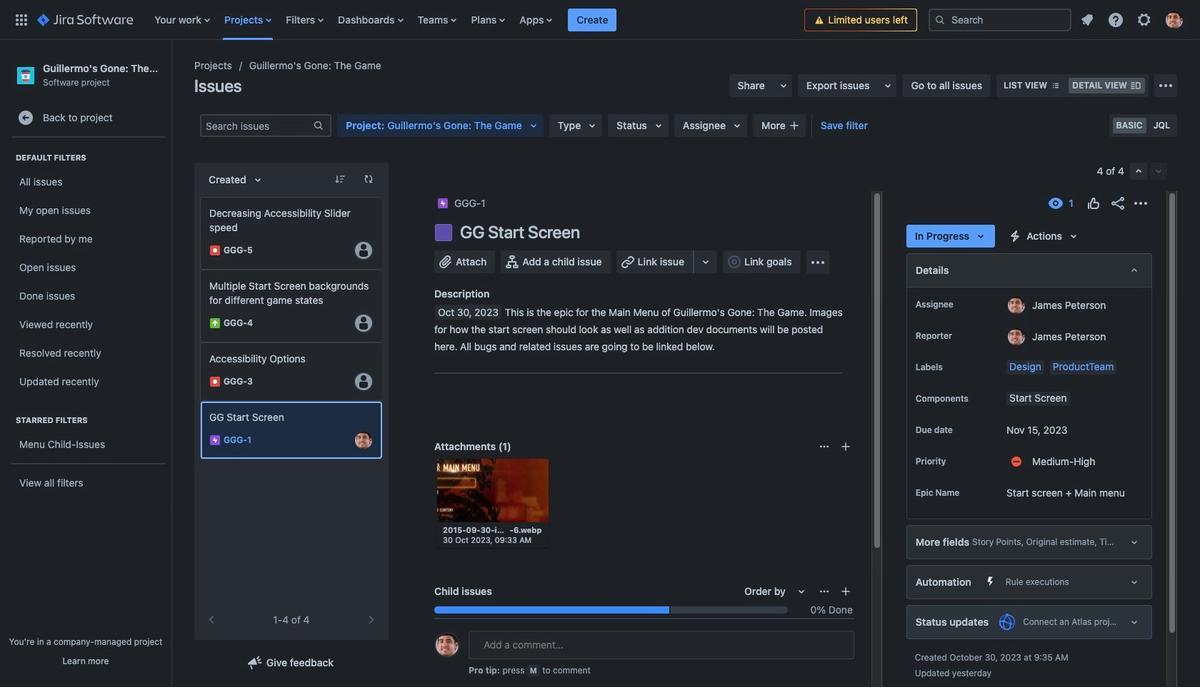 Task type: vqa. For each thing, say whether or not it's contained in the screenshot.
Create
no



Task type: locate. For each thing, give the bounding box(es) containing it.
attachments menu image
[[819, 441, 830, 453]]

create child image
[[840, 586, 851, 598]]

copy link to issue image
[[483, 197, 494, 209]]

heading
[[11, 152, 166, 164], [11, 415, 166, 427]]

details element
[[906, 254, 1152, 288]]

0 horizontal spatial list
[[147, 0, 805, 40]]

1 heading from the top
[[11, 152, 166, 164]]

1 vertical spatial bug element
[[200, 343, 383, 401]]

more fields element
[[906, 526, 1152, 560]]

edit color, purple selected image
[[435, 224, 452, 241]]

epic element
[[200, 401, 383, 460]]

group
[[1130, 163, 1167, 180]]

help image
[[1107, 11, 1124, 28]]

list item
[[568, 0, 617, 40]]

primary element
[[9, 0, 805, 40]]

epic image
[[209, 435, 221, 446]]

assignee pin to top. only you can see pinned fields. image
[[956, 299, 968, 311]]

improvement image
[[209, 318, 221, 329]]

0 vertical spatial bug element
[[200, 197, 383, 270]]

vote options: no one has voted for this issue yet. image
[[1085, 195, 1102, 212]]

banner
[[0, 0, 1200, 40]]

settings image
[[1136, 11, 1153, 28]]

Add a comment… field
[[469, 631, 854, 660]]

improvement element
[[200, 270, 383, 343]]

heading inside the default filters group
[[11, 152, 166, 164]]

jira software image
[[37, 11, 133, 28], [37, 11, 133, 28]]

actions image
[[1132, 195, 1149, 212]]

issue type: bug image
[[440, 634, 451, 645]]

1 bug element from the top
[[200, 197, 383, 270]]

link goals image
[[726, 254, 743, 271]]

1 horizontal spatial list
[[1074, 7, 1192, 33]]

appswitcher icon image
[[13, 11, 30, 28]]

2 heading from the top
[[11, 415, 166, 427]]

None search field
[[929, 8, 1072, 31]]

refresh image
[[363, 174, 374, 185]]

sort descending image
[[334, 174, 346, 185]]

search image
[[934, 14, 946, 25]]

heading for starred filters group
[[11, 415, 166, 427]]

more information about this user image
[[1008, 297, 1025, 314]]

issue actions image
[[819, 586, 830, 598]]

notifications image
[[1079, 11, 1096, 28]]

list
[[147, 0, 805, 40], [1074, 7, 1192, 33]]

1 vertical spatial heading
[[11, 415, 166, 427]]

0 vertical spatial heading
[[11, 152, 166, 164]]

sidebar navigation image
[[156, 57, 187, 86]]

link web pages and more image
[[697, 254, 714, 271]]

heading for the default filters group
[[11, 152, 166, 164]]

heading inside starred filters group
[[11, 415, 166, 427]]

bug element
[[200, 197, 383, 270], [200, 343, 383, 401]]



Task type: describe. For each thing, give the bounding box(es) containing it.
default filters group
[[7, 138, 167, 401]]

your profile and settings image
[[1166, 11, 1183, 28]]

Search issues text field
[[201, 116, 313, 136]]

download image
[[501, 466, 518, 483]]

status updates element
[[906, 606, 1152, 640]]

2 bug element from the top
[[200, 343, 383, 401]]

add app image
[[809, 254, 826, 271]]

addicon image
[[789, 120, 800, 131]]

automation element
[[906, 566, 1152, 600]]

epic image
[[437, 198, 449, 209]]

order by image
[[249, 171, 266, 189]]

delete image
[[525, 466, 542, 483]]

starred filters group
[[7, 401, 167, 464]]

issues list box
[[200, 197, 383, 460]]

import and bulk change issues image
[[1157, 77, 1174, 94]]

Search field
[[929, 8, 1072, 31]]

bug image
[[209, 376, 221, 388]]

add attachment image
[[840, 441, 851, 453]]

bug image
[[209, 245, 221, 256]]



